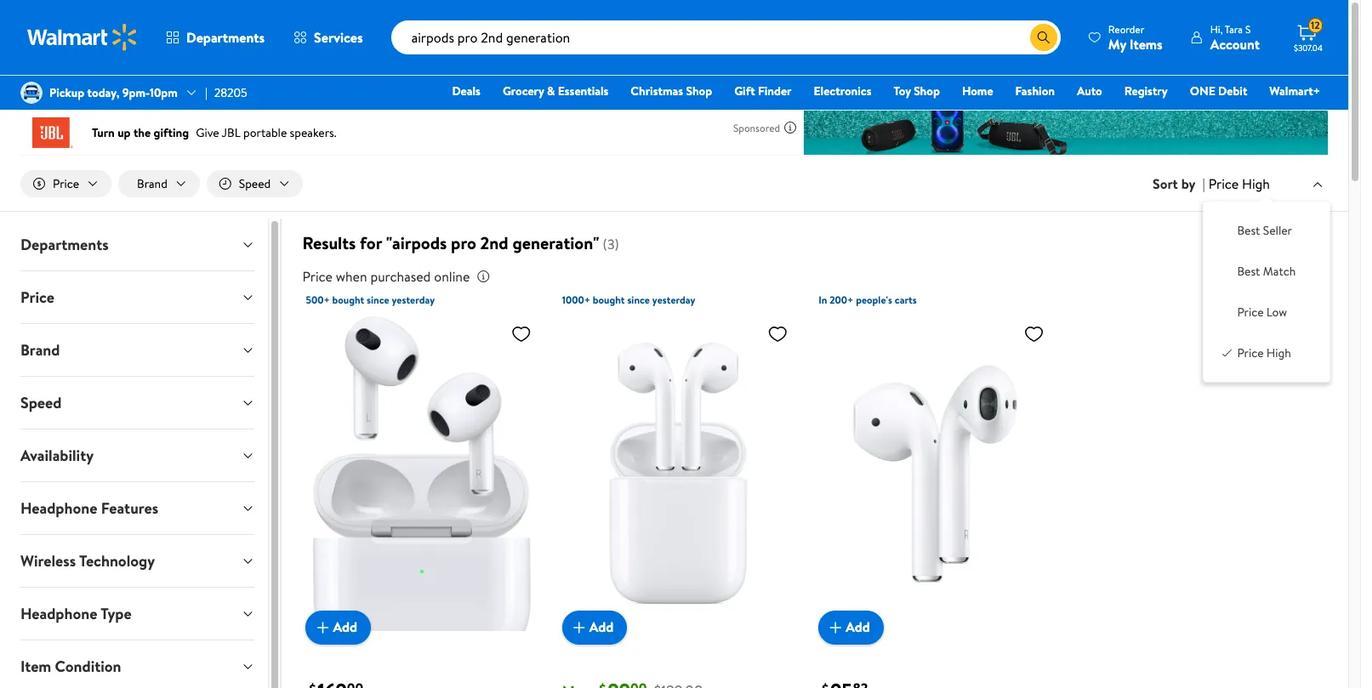 Task type: vqa. For each thing, say whether or not it's contained in the screenshot.
"Walmart Pharmacy" image
no



Task type: locate. For each thing, give the bounding box(es) containing it.
|
[[205, 84, 207, 101], [1203, 174, 1206, 193]]

1 horizontal spatial add to cart image
[[569, 618, 590, 638]]

Search search field
[[391, 20, 1061, 54]]

2 yesterday from the left
[[653, 293, 696, 307]]

1 vertical spatial departments
[[20, 234, 109, 255]]

high down low
[[1267, 345, 1292, 362]]

3 add to cart image from the left
[[826, 618, 846, 638]]

generation"
[[513, 232, 600, 255]]

in 200+ people's carts
[[819, 293, 917, 307]]

1 horizontal spatial yesterday
[[653, 293, 696, 307]]

wireless technology tab
[[7, 535, 268, 587]]

walmart+
[[1270, 83, 1321, 100]]

2 horizontal spatial add to cart image
[[826, 618, 846, 638]]

registry
[[1125, 83, 1168, 100]]

match
[[1263, 263, 1296, 280]]

2 add from the left
[[590, 618, 614, 637]]

Price High radio
[[1221, 345, 1234, 358]]

high
[[1242, 174, 1271, 193], [1267, 345, 1292, 362]]

add to favorites list, apple airpods with charging case (2nd generation) image
[[768, 323, 788, 345]]

since right 1000+
[[628, 293, 650, 307]]

yesterday
[[392, 293, 435, 307], [653, 293, 696, 307]]

1 vertical spatial best
[[1238, 263, 1261, 280]]

headphone
[[20, 498, 97, 519], [20, 603, 97, 625]]

brand inside 'tab'
[[20, 340, 60, 361]]

headphone down availability
[[20, 498, 97, 519]]

electronics
[[814, 83, 872, 100]]

best left seller
[[1238, 222, 1261, 239]]

fashion link
[[1008, 82, 1063, 100]]

1 add to cart image from the left
[[313, 618, 333, 638]]

0 vertical spatial headphone
[[20, 498, 97, 519]]

0 vertical spatial departments
[[186, 28, 265, 47]]

price high right by
[[1209, 174, 1271, 193]]

item condition tab
[[7, 641, 268, 688]]

0 vertical spatial high
[[1242, 174, 1271, 193]]

1 horizontal spatial add
[[590, 618, 614, 637]]

1 horizontal spatial speed
[[239, 175, 271, 192]]

price high inside popup button
[[1209, 174, 1271, 193]]

headphone inside tab
[[20, 498, 97, 519]]

| inside sort and filter section element
[[1203, 174, 1206, 193]]

1 headphone from the top
[[20, 498, 97, 519]]

results for "airpods pro 2nd generation" (3)
[[302, 232, 619, 255]]

1 yesterday from the left
[[392, 293, 435, 307]]

price button
[[20, 170, 112, 198], [7, 272, 268, 323]]

price inside tab
[[20, 287, 54, 308]]

0 horizontal spatial add to cart image
[[313, 618, 333, 638]]

2 best from the top
[[1238, 263, 1261, 280]]

0 horizontal spatial bought
[[332, 293, 364, 307]]

electronics link
[[806, 82, 879, 100]]

add button
[[306, 611, 371, 645], [562, 611, 627, 645], [819, 611, 884, 645]]

pro
[[451, 232, 476, 255]]

1 horizontal spatial |
[[1203, 174, 1206, 193]]

auto link
[[1070, 82, 1110, 100]]

headphone type tab
[[7, 588, 268, 640]]

0 horizontal spatial departments
[[20, 234, 109, 255]]

results
[[302, 232, 356, 255]]

when
[[336, 267, 367, 286]]

price high right "price high" option at bottom
[[1238, 345, 1292, 362]]

2 since from the left
[[628, 293, 650, 307]]

0 vertical spatial brand
[[137, 175, 167, 192]]

1 vertical spatial speed button
[[7, 377, 268, 429]]

1 bought from the left
[[332, 293, 364, 307]]

best for best seller
[[1238, 222, 1261, 239]]

0 horizontal spatial shop
[[686, 83, 712, 100]]

departments button up '| 28205'
[[151, 17, 279, 58]]

bought down when on the left top of page
[[332, 293, 364, 307]]

shop right toy
[[914, 83, 940, 100]]

christmas shop link
[[623, 82, 720, 100]]

essentials
[[558, 83, 609, 100]]

gift
[[735, 83, 755, 100]]

0 vertical spatial best
[[1238, 222, 1261, 239]]

1 horizontal spatial departments
[[186, 28, 265, 47]]

headphone inside tab
[[20, 603, 97, 625]]

home
[[962, 83, 994, 100]]

features
[[101, 498, 158, 519]]

headphone down the wireless
[[20, 603, 97, 625]]

12
[[1311, 18, 1320, 33]]

0 horizontal spatial add
[[333, 618, 357, 637]]

1 add from the left
[[333, 618, 357, 637]]

0 vertical spatial departments button
[[151, 17, 279, 58]]

shop
[[686, 83, 712, 100], [914, 83, 940, 100]]

option group
[[1217, 216, 1317, 369]]

item condition button
[[7, 641, 268, 688]]

0 horizontal spatial add button
[[306, 611, 371, 645]]

0 horizontal spatial brand
[[20, 340, 60, 361]]

best
[[1238, 222, 1261, 239], [1238, 263, 1261, 280]]

1 vertical spatial speed
[[20, 392, 62, 414]]

(3)
[[603, 235, 619, 254]]

500+ bought since yesterday
[[306, 293, 435, 307]]

0 vertical spatial speed button
[[207, 170, 303, 198]]

one
[[1190, 83, 1216, 100]]

1 add button from the left
[[306, 611, 371, 645]]

departments
[[186, 28, 265, 47], [20, 234, 109, 255]]

| 28205
[[205, 84, 247, 101]]

christmas
[[631, 83, 683, 100]]

1 horizontal spatial add button
[[562, 611, 627, 645]]

tara
[[1225, 22, 1243, 36]]

brand button up departments tab
[[118, 170, 200, 198]]

0 vertical spatial speed
[[239, 175, 271, 192]]

1 best from the top
[[1238, 222, 1261, 239]]

1 horizontal spatial shop
[[914, 83, 940, 100]]

restored apple true wireless headphones with charging case, white, viprb-mv7n2am/a (refurbished) image
[[819, 317, 1051, 631]]

since down price when purchased online
[[367, 293, 389, 307]]

auto
[[1077, 83, 1103, 100]]

add for 1000+
[[590, 618, 614, 637]]

add button for 1000+
[[562, 611, 627, 645]]

by
[[1182, 174, 1196, 193]]

reorder
[[1109, 22, 1145, 36]]

&
[[547, 83, 555, 100]]

shop for christmas shop
[[686, 83, 712, 100]]

brand inside sort and filter section element
[[137, 175, 167, 192]]

today,
[[87, 84, 120, 101]]

price tab
[[7, 272, 268, 323]]

2 bought from the left
[[593, 293, 625, 307]]

headphone type button
[[7, 588, 268, 640]]

0 vertical spatial price high
[[1209, 174, 1271, 193]]

$307.04
[[1294, 42, 1323, 54]]

| left 28205
[[205, 84, 207, 101]]

3 add from the left
[[846, 618, 870, 637]]

0 horizontal spatial speed
[[20, 392, 62, 414]]

departments button up price tab
[[7, 219, 268, 271]]

1 vertical spatial |
[[1203, 174, 1206, 193]]

2 horizontal spatial add button
[[819, 611, 884, 645]]

1 shop from the left
[[686, 83, 712, 100]]

headphone features tab
[[7, 483, 268, 535]]

1 horizontal spatial since
[[628, 293, 650, 307]]

bought
[[332, 293, 364, 307], [593, 293, 625, 307]]

grocery
[[503, 83, 544, 100]]

high inside popup button
[[1242, 174, 1271, 193]]

1 vertical spatial brand
[[20, 340, 60, 361]]

bought right 1000+
[[593, 293, 625, 307]]

2 add to cart image from the left
[[569, 618, 590, 638]]

add
[[333, 618, 357, 637], [590, 618, 614, 637], [846, 618, 870, 637]]

add button for in
[[819, 611, 884, 645]]

brand button
[[118, 170, 200, 198], [7, 324, 268, 376]]

for
[[360, 232, 382, 255]]

1 since from the left
[[367, 293, 389, 307]]

1000+ bought since yesterday
[[562, 293, 696, 307]]

2 add button from the left
[[562, 611, 627, 645]]

speed button
[[207, 170, 303, 198], [7, 377, 268, 429]]

0 horizontal spatial since
[[367, 293, 389, 307]]

since
[[367, 293, 389, 307], [628, 293, 650, 307]]

add to favorites list, apple airpods (3rd generation) wireless earbuds with lightning charging case image
[[511, 323, 532, 345]]

services button
[[279, 17, 378, 58]]

10pm
[[150, 84, 178, 101]]

services
[[314, 28, 363, 47]]

best left match
[[1238, 263, 1261, 280]]

sort by |
[[1153, 174, 1206, 193]]

brand
[[137, 175, 167, 192], [20, 340, 60, 361]]

speed
[[239, 175, 271, 192], [20, 392, 62, 414]]

add button for 500+
[[306, 611, 371, 645]]

2 headphone from the top
[[20, 603, 97, 625]]

hi,
[[1211, 22, 1223, 36]]

1 horizontal spatial bought
[[593, 293, 625, 307]]

0 vertical spatial |
[[205, 84, 207, 101]]

shop right christmas
[[686, 83, 712, 100]]

bought for 500+
[[332, 293, 364, 307]]

| right by
[[1203, 174, 1206, 193]]

best seller
[[1238, 222, 1293, 239]]

500+
[[306, 293, 330, 307]]

online
[[434, 267, 470, 286]]

3 add button from the left
[[819, 611, 884, 645]]

brand button down price tab
[[7, 324, 268, 376]]

availability tab
[[7, 430, 268, 482]]

add to cart image
[[313, 618, 333, 638], [569, 618, 590, 638], [826, 618, 846, 638]]

1 horizontal spatial brand
[[137, 175, 167, 192]]

1 vertical spatial headphone
[[20, 603, 97, 625]]

price inside popup button
[[1209, 174, 1239, 193]]

price
[[1209, 174, 1239, 193], [53, 175, 79, 192], [302, 267, 333, 286], [20, 287, 54, 308], [1238, 304, 1264, 321], [1238, 345, 1264, 362]]

availability
[[20, 445, 94, 466]]

high up best seller
[[1242, 174, 1271, 193]]

0 vertical spatial brand button
[[118, 170, 200, 198]]

2 shop from the left
[[914, 83, 940, 100]]

0 vertical spatial price button
[[20, 170, 112, 198]]

0 horizontal spatial yesterday
[[392, 293, 435, 307]]

 image
[[20, 82, 43, 104]]

1 vertical spatial price button
[[7, 272, 268, 323]]

in
[[819, 293, 827, 307]]

wireless technology
[[20, 551, 155, 572]]

registry link
[[1117, 82, 1176, 100]]

2 horizontal spatial add
[[846, 618, 870, 637]]



Task type: describe. For each thing, give the bounding box(es) containing it.
sponsored
[[734, 120, 780, 135]]

walmart image
[[27, 24, 138, 51]]

add to cart image for 1000+
[[569, 618, 590, 638]]

best match
[[1238, 263, 1296, 280]]

add for in
[[846, 618, 870, 637]]

one debit
[[1190, 83, 1248, 100]]

finder
[[758, 83, 792, 100]]

grocery & essentials link
[[495, 82, 616, 100]]

200+
[[830, 293, 854, 307]]

"airpods
[[386, 232, 447, 255]]

option group containing best seller
[[1217, 216, 1317, 369]]

speed tab
[[7, 377, 268, 429]]

availability button
[[7, 430, 268, 482]]

brand tab
[[7, 324, 268, 376]]

purchased
[[371, 267, 431, 286]]

pickup today, 9pm-10pm
[[49, 84, 178, 101]]

shop for toy shop
[[914, 83, 940, 100]]

speed inside sort and filter section element
[[239, 175, 271, 192]]

account
[[1211, 34, 1260, 53]]

toy
[[894, 83, 911, 100]]

since for 1000+
[[628, 293, 650, 307]]

sort and filter section element
[[0, 157, 1349, 211]]

gift finder
[[735, 83, 792, 100]]

items
[[1130, 34, 1163, 53]]

bought for 1000+
[[593, 293, 625, 307]]

price when purchased online
[[302, 267, 470, 286]]

grocery & essentials
[[503, 83, 609, 100]]

item
[[20, 656, 51, 677]]

ad disclaimer and feedback for skylinedisplayad image
[[784, 121, 797, 134]]

price low
[[1238, 304, 1288, 321]]

headphone for headphone features
[[20, 498, 97, 519]]

legal information image
[[477, 270, 490, 283]]

2nd
[[480, 232, 509, 255]]

reorder my items
[[1109, 22, 1163, 53]]

add to favorites list, restored apple true wireless headphones with charging case, white, viprb-mv7n2am/a (refurbished) image
[[1024, 323, 1045, 345]]

1 vertical spatial high
[[1267, 345, 1292, 362]]

departments inside tab
[[20, 234, 109, 255]]

1 vertical spatial brand button
[[7, 324, 268, 376]]

speed button inside sort and filter section element
[[207, 170, 303, 198]]

headphone features
[[20, 498, 158, 519]]

condition
[[55, 656, 121, 677]]

one debit link
[[1183, 82, 1256, 100]]

deals
[[452, 83, 481, 100]]

item condition
[[20, 656, 121, 677]]

brand button inside sort and filter section element
[[118, 170, 200, 198]]

add to cart image for 500+
[[313, 618, 333, 638]]

since for 500+
[[367, 293, 389, 307]]

speed inside tab
[[20, 392, 62, 414]]

people's
[[856, 293, 893, 307]]

price button for price tab
[[7, 272, 268, 323]]

debit
[[1219, 83, 1248, 100]]

add for 500+
[[333, 618, 357, 637]]

deals link
[[445, 82, 488, 100]]

toy shop
[[894, 83, 940, 100]]

seller
[[1263, 222, 1293, 239]]

Walmart Site-Wide search field
[[391, 20, 1061, 54]]

yesterday for 500+ bought since yesterday
[[392, 293, 435, 307]]

best for best match
[[1238, 263, 1261, 280]]

28205
[[214, 84, 247, 101]]

search icon image
[[1037, 31, 1051, 44]]

9pm-
[[122, 84, 150, 101]]

brand for the bottommost brand dropdown button
[[20, 340, 60, 361]]

toy shop link
[[886, 82, 948, 100]]

price high button
[[1206, 173, 1328, 195]]

1 vertical spatial departments button
[[7, 219, 268, 271]]

headphone features button
[[7, 483, 268, 535]]

pickup
[[49, 84, 84, 101]]

gift finder link
[[727, 82, 800, 100]]

departments tab
[[7, 219, 268, 271]]

wireless technology button
[[7, 535, 268, 587]]

fashion
[[1016, 83, 1055, 100]]

s
[[1246, 22, 1251, 36]]

christmas shop
[[631, 83, 712, 100]]

add to cart image for in
[[826, 618, 846, 638]]

carts
[[895, 293, 917, 307]]

apple airpods with charging case (2nd generation) image
[[562, 317, 795, 631]]

price button for sort and filter section element
[[20, 170, 112, 198]]

low
[[1267, 304, 1288, 321]]

hi, tara s account
[[1211, 22, 1260, 53]]

headphone type
[[20, 603, 132, 625]]

type
[[101, 603, 132, 625]]

1 vertical spatial price high
[[1238, 345, 1292, 362]]

walmart+ link
[[1262, 82, 1328, 100]]

technology
[[79, 551, 155, 572]]

headphone for headphone type
[[20, 603, 97, 625]]

my
[[1109, 34, 1127, 53]]

0 horizontal spatial |
[[205, 84, 207, 101]]

brand for brand dropdown button in sort and filter section element
[[137, 175, 167, 192]]

1000+
[[562, 293, 591, 307]]

home link
[[955, 82, 1001, 100]]

wireless
[[20, 551, 76, 572]]

sort
[[1153, 174, 1178, 193]]

apple airpods (3rd generation) wireless earbuds with lightning charging case image
[[306, 317, 538, 631]]

yesterday for 1000+ bought since yesterday
[[653, 293, 696, 307]]



